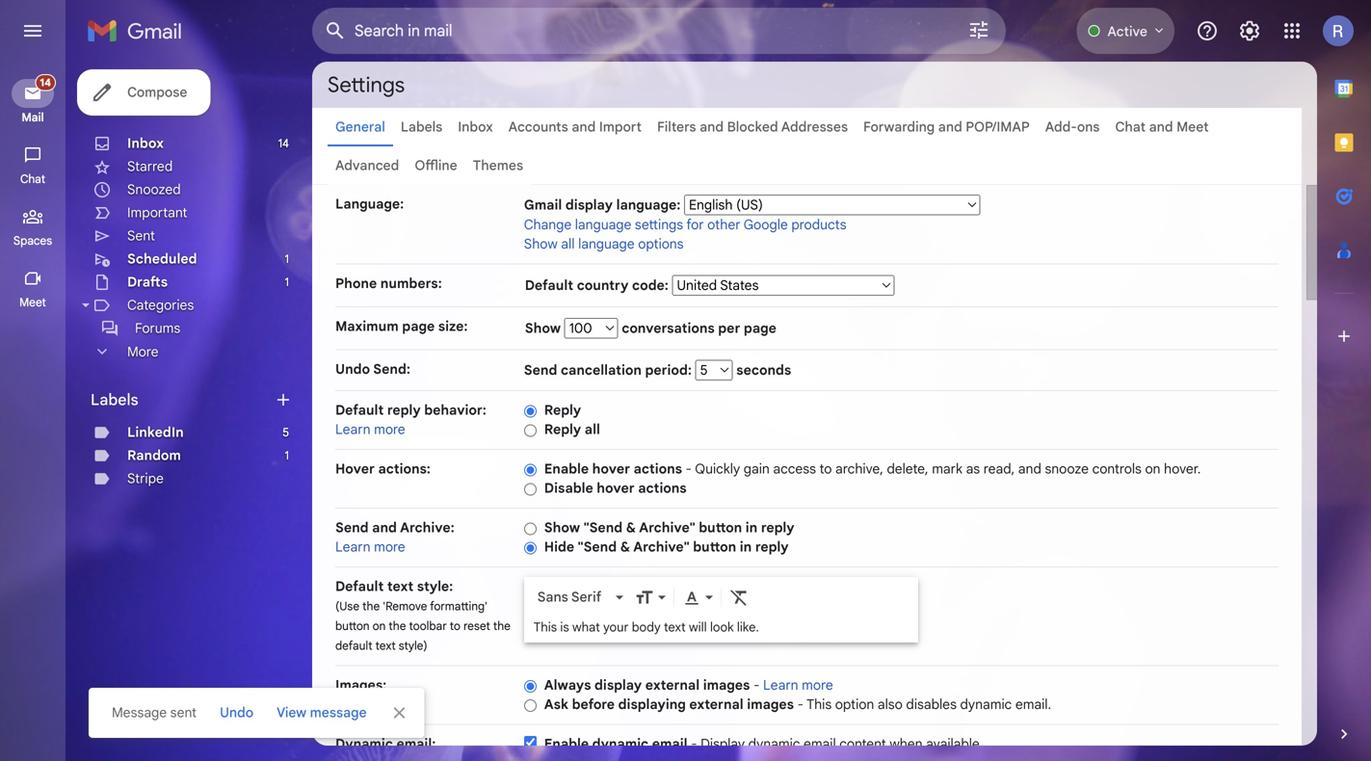 Task type: vqa. For each thing, say whether or not it's contained in the screenshot.


Task type: locate. For each thing, give the bounding box(es) containing it.
1 horizontal spatial email
[[804, 736, 836, 753]]

1 vertical spatial more
[[374, 539, 406, 556]]

and inside send and archive: learn more
[[372, 520, 397, 536]]

learn more link for default
[[335, 421, 406, 438]]

button inside default text style: (use the 'remove formatting' button on the toolbar to reset the default text style)
[[335, 619, 370, 634]]

learn more link up hover actions:
[[335, 421, 406, 438]]

5
[[283, 426, 289, 440]]

0 horizontal spatial dynamic
[[593, 736, 649, 753]]

enable up disable
[[544, 461, 589, 478]]

1 horizontal spatial meet
[[1177, 119, 1209, 135]]

display up show all language options link
[[566, 197, 613, 214]]

Search in mail search field
[[312, 8, 1006, 54]]

0 vertical spatial default
[[525, 277, 574, 294]]

actions up disable hover actions
[[634, 461, 682, 478]]

learn inside send and archive: learn more
[[335, 539, 371, 556]]

sent
[[127, 227, 155, 244]]

email:
[[397, 736, 436, 753]]

send inside send and archive: learn more
[[335, 520, 369, 536]]

undo right sent
[[220, 705, 254, 722]]

1 vertical spatial meet
[[19, 295, 46, 310]]

"send down disable hover actions
[[584, 520, 623, 536]]

2 vertical spatial button
[[335, 619, 370, 634]]

2 enable from the top
[[544, 736, 589, 753]]

None checkbox
[[524, 736, 537, 749]]

on left hover.
[[1146, 461, 1161, 478]]

navigation
[[0, 62, 67, 762]]

Hide "Send & Archive" button in reply radio
[[524, 541, 537, 556]]

style)
[[399, 639, 428, 654]]

reply for hide "send & archive" button in reply
[[756, 539, 789, 556]]

language down the gmail display language:
[[578, 236, 635, 253]]

2 vertical spatial default
[[335, 578, 384, 595]]

change language settings for other google products
[[524, 216, 847, 233]]

show all language options link
[[524, 236, 684, 253]]

0 vertical spatial "send
[[584, 520, 623, 536]]

labels link
[[401, 119, 443, 135]]

learn more link down the archive:
[[335, 539, 406, 556]]

& up hide "send & archive" button in reply
[[626, 520, 636, 536]]

more inside send and archive: learn more
[[374, 539, 406, 556]]

0 vertical spatial button
[[699, 520, 742, 536]]

snoozed link
[[127, 181, 181, 198]]

images
[[703, 677, 750, 694], [747, 696, 794, 713]]

view message
[[277, 705, 367, 722]]

more inside default reply behavior: learn more
[[374, 421, 406, 438]]

text up 'remove
[[387, 578, 414, 595]]

formatting options toolbar
[[530, 579, 913, 615]]

1 horizontal spatial the
[[389, 619, 406, 634]]

on inside default text style: (use the 'remove formatting' button on the toolbar to reset the default text style)
[[373, 619, 386, 634]]

inbox up the "starred" link
[[127, 135, 164, 152]]

disables
[[907, 696, 957, 713]]

0 horizontal spatial email
[[652, 736, 688, 753]]

show for show all language options
[[524, 236, 558, 253]]

language
[[575, 216, 632, 233], [578, 236, 635, 253]]

advanced search options image
[[960, 11, 999, 49]]

reply down access
[[761, 520, 795, 536]]

0 vertical spatial this
[[534, 620, 557, 635]]

quickly
[[695, 461, 741, 478]]

hover up disable hover actions
[[593, 461, 630, 478]]

1 horizontal spatial send
[[524, 362, 558, 379]]

default inside default text style: (use the 'remove formatting' button on the toolbar to reset the default text style)
[[335, 578, 384, 595]]

0 horizontal spatial undo
[[220, 705, 254, 722]]

& down show "send & archive" button in reply
[[621, 539, 631, 556]]

external
[[646, 677, 700, 694], [690, 696, 744, 713]]

0 vertical spatial on
[[1146, 461, 1161, 478]]

the right (use
[[363, 600, 380, 614]]

serif
[[572, 589, 602, 606]]

all
[[561, 236, 575, 253], [585, 421, 600, 438]]

undo for undo send:
[[335, 361, 370, 378]]

in up the remove formatting ‪(⌘\)‬ image
[[740, 539, 752, 556]]

chat right ons
[[1116, 119, 1146, 135]]

1 reply from the top
[[544, 402, 581, 419]]

0 vertical spatial learn more link
[[335, 421, 406, 438]]

phone numbers:
[[335, 275, 442, 292]]

on down 'remove
[[373, 619, 386, 634]]

0 vertical spatial &
[[626, 520, 636, 536]]

the right the reset
[[493, 619, 511, 634]]

1 horizontal spatial all
[[585, 421, 600, 438]]

reply right reply all option at the left bottom
[[544, 421, 581, 438]]

change
[[524, 216, 572, 233]]

1 vertical spatial enable
[[544, 736, 589, 753]]

compose button
[[77, 69, 211, 116]]

1 vertical spatial labels
[[91, 390, 138, 410]]

default for default text style: (use the 'remove formatting' button on the toolbar to reset the default text style)
[[335, 578, 384, 595]]

size:
[[438, 318, 468, 335]]

0 vertical spatial undo
[[335, 361, 370, 378]]

reply for reply all
[[544, 421, 581, 438]]

dynamic down ask before displaying external images - this option also disables dynamic email.
[[749, 736, 801, 753]]

and right the read,
[[1019, 461, 1042, 478]]

0 horizontal spatial labels
[[91, 390, 138, 410]]

1 vertical spatial button
[[693, 539, 737, 556]]

1 vertical spatial in
[[740, 539, 752, 556]]

2 horizontal spatial the
[[493, 619, 511, 634]]

ons
[[1078, 119, 1100, 135]]

undo inside alert
[[220, 705, 254, 722]]

0 vertical spatial chat
[[1116, 119, 1146, 135]]

learn up ask before displaying external images - this option also disables dynamic email.
[[763, 677, 799, 694]]

access
[[774, 461, 816, 478]]

1 vertical spatial images
[[747, 696, 794, 713]]

2 vertical spatial 1
[[285, 449, 289, 463]]

Show "Send & Archive" button in reply radio
[[524, 522, 537, 536]]

default down undo send:
[[335, 402, 384, 419]]

in
[[746, 520, 758, 536], [740, 539, 752, 556]]

code:
[[632, 277, 669, 294]]

settings image
[[1239, 19, 1262, 42]]

all down change
[[561, 236, 575, 253]]

undo for undo
[[220, 705, 254, 722]]

conversations per page
[[619, 320, 777, 337]]

external up displaying
[[646, 677, 700, 694]]

1 vertical spatial on
[[373, 619, 386, 634]]

default reply behavior: learn more
[[335, 402, 487, 438]]

all down 'cancellation'
[[585, 421, 600, 438]]

more up hover actions:
[[374, 421, 406, 438]]

images up enable dynamic email - display dynamic email content when available.
[[747, 696, 794, 713]]

1 vertical spatial 1
[[285, 275, 289, 290]]

1 vertical spatial show
[[525, 320, 565, 337]]

0 vertical spatial display
[[566, 197, 613, 214]]

reply for reply
[[544, 402, 581, 419]]

this left is
[[534, 620, 557, 635]]

maximum
[[335, 318, 399, 335]]

more down the archive:
[[374, 539, 406, 556]]

in down gain
[[746, 520, 758, 536]]

1 vertical spatial send
[[335, 520, 369, 536]]

text left style)
[[376, 639, 396, 654]]

& for hide
[[621, 539, 631, 556]]

2 1 from the top
[[285, 275, 289, 290]]

1 vertical spatial reply
[[544, 421, 581, 438]]

default up (use
[[335, 578, 384, 595]]

option
[[836, 696, 875, 713]]

button down show "send & archive" button in reply
[[693, 539, 737, 556]]

1 horizontal spatial on
[[1146, 461, 1161, 478]]

all for reply
[[585, 421, 600, 438]]

undo
[[335, 361, 370, 378], [220, 705, 254, 722]]

learn
[[335, 421, 371, 438], [335, 539, 371, 556], [763, 677, 799, 694]]

labels for labels link
[[401, 119, 443, 135]]

0 vertical spatial enable
[[544, 461, 589, 478]]

import
[[599, 119, 642, 135]]

and for archive:
[[372, 520, 397, 536]]

show down change
[[524, 236, 558, 253]]

learn for send and archive: learn more
[[335, 539, 371, 556]]

button up default
[[335, 619, 370, 634]]

look
[[710, 620, 734, 635]]

hide "send & archive" button in reply
[[544, 539, 789, 556]]

more button
[[77, 340, 301, 363]]

stripe link
[[127, 470, 164, 487]]

displaying
[[619, 696, 686, 713]]

0 vertical spatial language
[[575, 216, 632, 233]]

0 vertical spatial 1
[[285, 252, 289, 267]]

1 horizontal spatial 14
[[278, 136, 289, 151]]

default left country
[[525, 277, 574, 294]]

1 vertical spatial &
[[621, 539, 631, 556]]

more up ask before displaying external images - this option also disables dynamic email.
[[802, 677, 834, 694]]

learn up (use
[[335, 539, 371, 556]]

email left content
[[804, 736, 836, 753]]

1 vertical spatial default
[[335, 402, 384, 419]]

learn inside default reply behavior: learn more
[[335, 421, 371, 438]]

and right ons
[[1150, 119, 1174, 135]]

chat up spaces heading
[[20, 172, 45, 187]]

1 vertical spatial external
[[690, 696, 744, 713]]

show up hide
[[544, 520, 580, 536]]

(use
[[335, 600, 360, 614]]

0 vertical spatial archive"
[[639, 520, 696, 536]]

2 vertical spatial show
[[544, 520, 580, 536]]

1 vertical spatial chat
[[20, 172, 45, 187]]

0 vertical spatial learn
[[335, 421, 371, 438]]

archive" for hide
[[634, 539, 690, 556]]

0 horizontal spatial this
[[534, 620, 557, 635]]

1 vertical spatial all
[[585, 421, 600, 438]]

period:
[[645, 362, 692, 379]]

0 horizontal spatial the
[[363, 600, 380, 614]]

dynamic down before
[[593, 736, 649, 753]]

1 horizontal spatial dynamic
[[749, 736, 801, 753]]

labels heading
[[91, 390, 274, 410]]

style:
[[417, 578, 453, 595]]

1 vertical spatial reply
[[761, 520, 795, 536]]

0 horizontal spatial meet
[[19, 295, 46, 310]]

enable down ask on the left bottom
[[544, 736, 589, 753]]

gmail
[[524, 197, 562, 214]]

0 vertical spatial to
[[820, 461, 832, 478]]

Always display external images radio
[[524, 679, 537, 694]]

& for show
[[626, 520, 636, 536]]

meet
[[1177, 119, 1209, 135], [19, 295, 46, 310]]

chat heading
[[0, 172, 66, 187]]

to right access
[[820, 461, 832, 478]]

and left import
[[572, 119, 596, 135]]

dynamic left email.
[[961, 696, 1012, 713]]

archive" down show "send & archive" button in reply
[[634, 539, 690, 556]]

like.
[[737, 620, 759, 635]]

archive" for show
[[639, 520, 696, 536]]

- up enable dynamic email - display dynamic email content when available.
[[798, 696, 804, 713]]

button for hide "send & archive" button in reply
[[693, 539, 737, 556]]

email down displaying
[[652, 736, 688, 753]]

text left will on the bottom right of the page
[[664, 620, 686, 635]]

support image
[[1196, 19, 1219, 42]]

labels for labels heading
[[91, 390, 138, 410]]

more for reply
[[374, 421, 406, 438]]

page left size:
[[402, 318, 435, 335]]

chat inside heading
[[20, 172, 45, 187]]

0 vertical spatial more
[[374, 421, 406, 438]]

send up reply option
[[524, 362, 558, 379]]

inbox
[[458, 119, 493, 135], [127, 135, 164, 152]]

default for default country code:
[[525, 277, 574, 294]]

external down always display external images - learn more at the bottom
[[690, 696, 744, 713]]

0 vertical spatial hover
[[593, 461, 630, 478]]

0 horizontal spatial to
[[450, 619, 461, 634]]

tab list
[[1318, 62, 1372, 692]]

dynamic
[[335, 736, 393, 753]]

and right 'filters'
[[700, 119, 724, 135]]

display for always
[[595, 677, 642, 694]]

1 horizontal spatial this
[[807, 696, 832, 713]]

labels up linkedin link
[[91, 390, 138, 410]]

hover
[[593, 461, 630, 478], [597, 480, 635, 497]]

0 vertical spatial actions
[[634, 461, 682, 478]]

2 vertical spatial text
[[376, 639, 396, 654]]

reply up formatting options toolbar at the bottom of page
[[756, 539, 789, 556]]

2 vertical spatial reply
[[756, 539, 789, 556]]

view
[[277, 705, 307, 722]]

inbox link
[[458, 119, 493, 135], [127, 135, 164, 152]]

"send right hide
[[578, 539, 617, 556]]

0 vertical spatial reply
[[544, 402, 581, 419]]

learn more link
[[335, 421, 406, 438], [335, 539, 406, 556], [763, 677, 834, 694]]

1 horizontal spatial chat
[[1116, 119, 1146, 135]]

3 1 from the top
[[285, 449, 289, 463]]

add-ons link
[[1046, 119, 1100, 135]]

undo left send:
[[335, 361, 370, 378]]

0 horizontal spatial page
[[402, 318, 435, 335]]

inbox link up the "starred" link
[[127, 135, 164, 152]]

default inside default reply behavior: learn more
[[335, 402, 384, 419]]

language up show all language options link
[[575, 216, 632, 233]]

0 vertical spatial send
[[524, 362, 558, 379]]

0 horizontal spatial all
[[561, 236, 575, 253]]

spaces heading
[[0, 233, 66, 249]]

and left "pop/imap"
[[939, 119, 963, 135]]

labels up offline link
[[401, 119, 443, 135]]

1 horizontal spatial undo
[[335, 361, 370, 378]]

send:
[[373, 361, 411, 378]]

this left option
[[807, 696, 832, 713]]

- left display
[[691, 736, 697, 753]]

country
[[577, 277, 629, 294]]

inbox up "themes" link
[[458, 119, 493, 135]]

'remove
[[383, 600, 427, 614]]

for
[[687, 216, 704, 233]]

and left the archive:
[[372, 520, 397, 536]]

1 horizontal spatial inbox
[[458, 119, 493, 135]]

more
[[374, 421, 406, 438], [374, 539, 406, 556], [802, 677, 834, 694]]

actions up show "send & archive" button in reply
[[638, 480, 687, 497]]

1 horizontal spatial labels
[[401, 119, 443, 135]]

2 reply from the top
[[544, 421, 581, 438]]

0 horizontal spatial on
[[373, 619, 386, 634]]

1 vertical spatial hover
[[597, 480, 635, 497]]

filters and blocked addresses
[[657, 119, 848, 135]]

display up before
[[595, 677, 642, 694]]

send and archive: learn more
[[335, 520, 455, 556]]

archive" up hide "send & archive" button in reply
[[639, 520, 696, 536]]

1 1 from the top
[[285, 252, 289, 267]]

linkedin
[[127, 424, 184, 441]]

1 vertical spatial "send
[[578, 539, 617, 556]]

0 horizontal spatial chat
[[20, 172, 45, 187]]

2 vertical spatial more
[[802, 677, 834, 694]]

display
[[566, 197, 613, 214], [595, 677, 642, 694]]

0 vertical spatial in
[[746, 520, 758, 536]]

inbox for the right inbox link
[[458, 119, 493, 135]]

gain
[[744, 461, 770, 478]]

0 horizontal spatial inbox link
[[127, 135, 164, 152]]

learn up hover
[[335, 421, 371, 438]]

0 vertical spatial show
[[524, 236, 558, 253]]

page right per
[[744, 320, 777, 337]]

1 vertical spatial archive"
[[634, 539, 690, 556]]

button up hide "send & archive" button in reply
[[699, 520, 742, 536]]

when
[[890, 736, 923, 753]]

1 horizontal spatial to
[[820, 461, 832, 478]]

&
[[626, 520, 636, 536], [621, 539, 631, 556]]

alert
[[31, 44, 1341, 738]]

1 vertical spatial actions
[[638, 480, 687, 497]]

meet heading
[[0, 295, 66, 310]]

compose
[[127, 84, 187, 101]]

hover for disable
[[597, 480, 635, 497]]

0 vertical spatial 14
[[40, 76, 51, 89]]

default
[[335, 639, 373, 654]]

starred snoozed important sent
[[127, 158, 187, 244]]

to down the formatting'
[[450, 619, 461, 634]]

important
[[127, 204, 187, 221]]

1 vertical spatial undo
[[220, 705, 254, 722]]

reply down send:
[[387, 402, 421, 419]]

learn more link up ask before displaying external images - this option also disables dynamic email.
[[763, 677, 834, 694]]

gmail image
[[87, 12, 192, 50]]

show down default country code:
[[525, 320, 565, 337]]

0 horizontal spatial inbox
[[127, 135, 164, 152]]

in for hide "send & archive" button in reply
[[740, 539, 752, 556]]

1 vertical spatial learn more link
[[335, 539, 406, 556]]

enable for enable hover actions - quickly gain access to archive, delete, mark as read, and snooze controls on hover.
[[544, 461, 589, 478]]

show
[[524, 236, 558, 253], [525, 320, 565, 337], [544, 520, 580, 536]]

learn for default reply behavior: learn more
[[335, 421, 371, 438]]

Reply all radio
[[524, 423, 537, 438]]

0 horizontal spatial send
[[335, 520, 369, 536]]

send for send and archive: learn more
[[335, 520, 369, 536]]

0 vertical spatial reply
[[387, 402, 421, 419]]

hover right disable
[[597, 480, 635, 497]]

images down look
[[703, 677, 750, 694]]

per
[[718, 320, 741, 337]]

in for show "send & archive" button in reply
[[746, 520, 758, 536]]

email
[[652, 736, 688, 753], [804, 736, 836, 753]]

on
[[1146, 461, 1161, 478], [373, 619, 386, 634]]

reply up reply all
[[544, 402, 581, 419]]

the down 'remove
[[389, 619, 406, 634]]

and for pop/imap
[[939, 119, 963, 135]]

2 vertical spatial learn
[[763, 677, 799, 694]]

hover
[[335, 461, 375, 478]]

0 horizontal spatial 14
[[40, 76, 51, 89]]

and
[[572, 119, 596, 135], [700, 119, 724, 135], [939, 119, 963, 135], [1150, 119, 1174, 135], [1019, 461, 1042, 478], [372, 520, 397, 536]]

send
[[524, 362, 558, 379], [335, 520, 369, 536]]

Disable hover actions radio
[[524, 482, 537, 497]]

as
[[966, 461, 980, 478]]

inbox link up "themes" link
[[458, 119, 493, 135]]

send down hover
[[335, 520, 369, 536]]

1 enable from the top
[[544, 461, 589, 478]]

1 vertical spatial learn
[[335, 539, 371, 556]]



Task type: describe. For each thing, give the bounding box(es) containing it.
scheduled link
[[127, 251, 197, 268]]

meet inside 'heading'
[[19, 295, 46, 310]]

controls
[[1093, 461, 1142, 478]]

Reply radio
[[524, 404, 537, 419]]

Ask before displaying external images radio
[[524, 699, 537, 713]]

default country code:
[[525, 277, 672, 294]]

accounts
[[509, 119, 568, 135]]

enable for enable dynamic email - display dynamic email content when available.
[[544, 736, 589, 753]]

archive:
[[400, 520, 455, 536]]

offline link
[[415, 157, 458, 174]]

reply inside default reply behavior: learn more
[[387, 402, 421, 419]]

content
[[840, 736, 887, 753]]

more for and
[[374, 539, 406, 556]]

seconds
[[733, 362, 792, 379]]

to inside default text style: (use the 'remove formatting' button on the toolbar to reset the default text style)
[[450, 619, 461, 634]]

categories forums
[[127, 297, 194, 337]]

- left quickly
[[686, 461, 692, 478]]

14 link
[[12, 74, 56, 108]]

images:
[[335, 677, 387, 694]]

1 vertical spatial this
[[807, 696, 832, 713]]

reply for show "send & archive" button in reply
[[761, 520, 795, 536]]

enable hover actions - quickly gain access to archive, delete, mark as read, and snooze controls on hover.
[[544, 461, 1201, 478]]

formatting'
[[430, 600, 488, 614]]

learn more link for send
[[335, 539, 406, 556]]

stripe
[[127, 470, 164, 487]]

reset
[[464, 619, 490, 634]]

blocked
[[727, 119, 779, 135]]

0 vertical spatial images
[[703, 677, 750, 694]]

drafts
[[127, 274, 168, 291]]

what
[[573, 620, 600, 635]]

settings
[[328, 71, 405, 98]]

filters and blocked addresses link
[[657, 119, 848, 135]]

important link
[[127, 204, 187, 221]]

inbox for the leftmost inbox link
[[127, 135, 164, 152]]

addresses
[[782, 119, 848, 135]]

language:
[[335, 196, 404, 213]]

main menu image
[[21, 19, 44, 42]]

and for import
[[572, 119, 596, 135]]

hover actions:
[[335, 461, 431, 478]]

email.
[[1016, 696, 1052, 713]]

1 vertical spatial language
[[578, 236, 635, 253]]

disable hover actions
[[544, 480, 687, 497]]

advanced
[[335, 157, 399, 174]]

display for gmail
[[566, 197, 613, 214]]

enable dynamic email - display dynamic email content when available.
[[544, 736, 984, 753]]

sans serif option
[[534, 588, 612, 607]]

hide
[[544, 539, 575, 556]]

1 horizontal spatial inbox link
[[458, 119, 493, 135]]

offline
[[415, 157, 458, 174]]

snooze
[[1045, 461, 1089, 478]]

delete,
[[887, 461, 929, 478]]

actions for enable
[[634, 461, 682, 478]]

show all language options
[[524, 236, 684, 253]]

"send for hide
[[578, 539, 617, 556]]

drafts link
[[127, 274, 168, 291]]

other
[[708, 216, 741, 233]]

all for show
[[561, 236, 575, 253]]

Enable hover actions radio
[[524, 463, 537, 477]]

send for send cancellation period:
[[524, 362, 558, 379]]

message
[[112, 705, 167, 722]]

always display external images - learn more
[[544, 677, 834, 694]]

search in mail image
[[318, 13, 353, 48]]

undo alert
[[212, 696, 261, 731]]

chat for chat
[[20, 172, 45, 187]]

behavior:
[[424, 402, 487, 419]]

categories link
[[127, 297, 194, 314]]

google
[[744, 216, 788, 233]]

snoozed
[[127, 181, 181, 198]]

0 vertical spatial meet
[[1177, 119, 1209, 135]]

body
[[632, 620, 661, 635]]

"send for show
[[584, 520, 623, 536]]

archive,
[[836, 461, 884, 478]]

alert containing message sent
[[31, 44, 1341, 738]]

change language settings for other google products link
[[524, 216, 847, 233]]

- up ask before displaying external images - this option also disables dynamic email.
[[754, 677, 760, 694]]

accounts and import link
[[509, 119, 642, 135]]

button for show "send & archive" button in reply
[[699, 520, 742, 536]]

forwarding and pop/imap link
[[864, 119, 1030, 135]]

1 vertical spatial 14
[[278, 136, 289, 151]]

show for show "send & archive" button in reply
[[544, 520, 580, 536]]

default for default reply behavior: learn more
[[335, 402, 384, 419]]

available.
[[927, 736, 984, 753]]

actions for disable
[[638, 480, 687, 497]]

1 for random
[[285, 449, 289, 463]]

spaces
[[13, 234, 52, 248]]

hover.
[[1165, 461, 1201, 478]]

add-
[[1046, 119, 1078, 135]]

conversations
[[622, 320, 715, 337]]

mark
[[932, 461, 963, 478]]

random
[[127, 447, 181, 464]]

advanced link
[[335, 157, 399, 174]]

remove formatting ‪(⌘\)‬ image
[[730, 588, 749, 607]]

reply all
[[544, 421, 600, 438]]

sans serif
[[538, 589, 602, 606]]

2 vertical spatial learn more link
[[763, 677, 834, 694]]

more
[[127, 343, 159, 360]]

themes
[[473, 157, 523, 174]]

navigation containing mail
[[0, 62, 67, 762]]

0 vertical spatial text
[[387, 578, 414, 595]]

1 vertical spatial text
[[664, 620, 686, 635]]

1 for drafts
[[285, 275, 289, 290]]

and for meet
[[1150, 119, 1174, 135]]

this is what your body text will look like.
[[534, 620, 759, 635]]

general link
[[335, 119, 385, 135]]

will
[[689, 620, 707, 635]]

hover for enable
[[593, 461, 630, 478]]

always
[[544, 677, 591, 694]]

14 inside 14 link
[[40, 76, 51, 89]]

view message link
[[269, 696, 375, 731]]

0 vertical spatial external
[[646, 677, 700, 694]]

settings
[[635, 216, 684, 233]]

linkedin link
[[127, 424, 184, 441]]

1 email from the left
[[652, 736, 688, 753]]

sent
[[170, 705, 197, 722]]

forwarding and pop/imap
[[864, 119, 1030, 135]]

and for blocked
[[700, 119, 724, 135]]

2 email from the left
[[804, 736, 836, 753]]

show for show
[[525, 320, 565, 337]]

message sent
[[112, 705, 197, 722]]

sans
[[538, 589, 568, 606]]

1 horizontal spatial page
[[744, 320, 777, 337]]

1 for scheduled
[[285, 252, 289, 267]]

gmail display language:
[[524, 197, 681, 214]]

ask
[[544, 696, 569, 713]]

Search in mail text field
[[355, 21, 914, 40]]

chat for chat and meet
[[1116, 119, 1146, 135]]

2 horizontal spatial dynamic
[[961, 696, 1012, 713]]

mail
[[22, 110, 44, 125]]

forums
[[135, 320, 180, 337]]

mail heading
[[0, 110, 66, 125]]

before
[[572, 696, 615, 713]]



